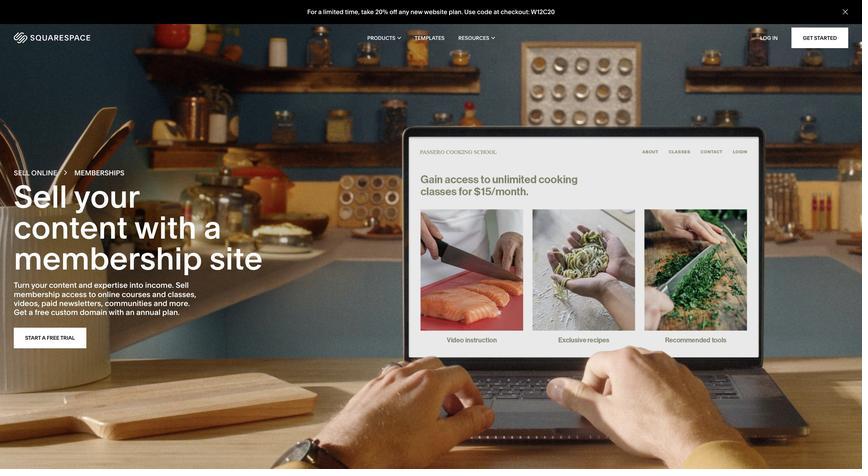 Task type: vqa. For each thing, say whether or not it's contained in the screenshot.
rightmost plan.
yes



Task type: locate. For each thing, give the bounding box(es) containing it.
your right the turn
[[31, 281, 47, 290]]

into
[[130, 281, 143, 290]]

in
[[773, 35, 778, 41]]

log             in link
[[761, 35, 778, 41]]

plan.
[[449, 8, 463, 16], [162, 308, 180, 318]]

free left trial
[[47, 335, 59, 342]]

templates
[[415, 35, 445, 41]]

your down memberships
[[74, 178, 139, 216]]

0 horizontal spatial your
[[31, 281, 47, 290]]

1 vertical spatial free
[[47, 335, 59, 342]]

website
[[424, 8, 448, 16]]

0 horizontal spatial get
[[14, 308, 27, 318]]

0 vertical spatial get
[[803, 35, 814, 41]]

0 vertical spatial sell
[[14, 169, 30, 177]]

more.
[[169, 299, 190, 309]]

sell inside sell your content with a membership site
[[14, 178, 67, 216]]

and
[[79, 281, 92, 290], [152, 290, 166, 299], [154, 299, 167, 309]]

20%
[[376, 8, 388, 16]]

your for turn
[[31, 281, 47, 290]]

1 vertical spatial sell
[[14, 178, 67, 216]]

1 vertical spatial get
[[14, 308, 27, 318]]

time,
[[345, 8, 360, 16]]

1 vertical spatial your
[[31, 281, 47, 290]]

plan. down classes,
[[162, 308, 180, 318]]

turn your content and expertise into income. sell membership access to online courses and classes, videos, paid newsletters, communities and more. get a free custom domain with an annual plan.
[[14, 281, 196, 318]]

use
[[465, 8, 476, 16]]

1 vertical spatial plan.
[[162, 308, 180, 318]]

log
[[761, 35, 772, 41]]

get inside get started link
[[803, 35, 814, 41]]

start a free trial link
[[14, 328, 86, 349]]

plan. left the use
[[449, 8, 463, 16]]

1 horizontal spatial plan.
[[449, 8, 463, 16]]

content with
[[14, 209, 197, 247]]

1 horizontal spatial your
[[74, 178, 139, 216]]

get
[[803, 35, 814, 41], [14, 308, 27, 318]]

take
[[361, 8, 374, 16]]

resources
[[459, 35, 490, 41]]

free down membership
[[35, 308, 49, 318]]

templates link
[[415, 24, 445, 52]]

free
[[35, 308, 49, 318], [47, 335, 59, 342]]

sell up more.
[[176, 281, 189, 290]]

1 horizontal spatial get
[[803, 35, 814, 41]]

off
[[390, 8, 397, 16]]

0 horizontal spatial plan.
[[162, 308, 180, 318]]

0 vertical spatial free
[[35, 308, 49, 318]]

0 vertical spatial plan.
[[449, 8, 463, 16]]

sell
[[14, 169, 30, 177], [14, 178, 67, 216], [176, 281, 189, 290]]

your for sell
[[74, 178, 139, 216]]

sell left the online
[[14, 169, 30, 177]]

communities
[[105, 299, 152, 309]]

your inside turn your content and expertise into income. sell membership access to online courses and classes, videos, paid newsletters, communities and more. get a free custom domain with an annual plan.
[[31, 281, 47, 290]]

your
[[74, 178, 139, 216], [31, 281, 47, 290]]

get left started
[[803, 35, 814, 41]]

a inside sell your content with a membership site
[[204, 209, 222, 247]]

online
[[98, 290, 120, 299]]

get inside turn your content and expertise into income. sell membership access to online courses and classes, videos, paid newsletters, communities and more. get a free custom domain with an annual plan.
[[14, 308, 27, 318]]

code
[[477, 8, 492, 16]]

your inside sell your content with a membership site
[[74, 178, 139, 216]]

resources button
[[459, 24, 495, 52]]

online
[[31, 169, 57, 177]]

for
[[307, 8, 317, 16]]

2 vertical spatial sell
[[176, 281, 189, 290]]

w12c20
[[531, 8, 555, 16]]

sell down the online
[[14, 178, 67, 216]]

sell your content with a membership site main content
[[0, 0, 863, 470]]

sell inside turn your content and expertise into income. sell membership access to online courses and classes, videos, paid newsletters, communities and more. get a free custom domain with an annual plan.
[[176, 281, 189, 290]]

sell online link
[[14, 169, 57, 177]]

a
[[318, 8, 322, 16], [204, 209, 222, 247], [29, 308, 33, 318], [42, 335, 46, 342]]

memberships
[[74, 169, 125, 177]]

get down membership
[[14, 308, 27, 318]]

0 vertical spatial your
[[74, 178, 139, 216]]



Task type: describe. For each thing, give the bounding box(es) containing it.
and up newsletters,
[[79, 281, 92, 290]]

sell for sell online
[[14, 169, 30, 177]]

and up the annual on the left bottom of the page
[[152, 290, 166, 299]]

paid
[[41, 299, 57, 309]]

and down income.
[[154, 299, 167, 309]]

for a limited time, take 20% off any new website plan. use code at checkout: w12c20
[[307, 8, 555, 16]]

sell your content with a membership site
[[14, 178, 263, 278]]

plan. inside turn your content and expertise into income. sell membership access to online courses and classes, videos, paid newsletters, communities and more. get a free custom domain with an annual plan.
[[162, 308, 180, 318]]

products
[[368, 35, 396, 41]]

new
[[411, 8, 423, 16]]

sell online
[[14, 169, 57, 177]]

start a free trial
[[25, 335, 75, 342]]

at
[[494, 8, 500, 16]]

annual
[[136, 308, 161, 318]]

with
[[109, 308, 124, 318]]

newsletters,
[[59, 299, 103, 309]]

income.
[[145, 281, 174, 290]]

get started
[[803, 35, 838, 41]]

checkout:
[[501, 8, 530, 16]]

free inside turn your content and expertise into income. sell membership access to online courses and classes, videos, paid newsletters, communities and more. get a free custom domain with an annual plan.
[[35, 308, 49, 318]]

courses
[[122, 290, 151, 299]]

trial
[[60, 335, 75, 342]]

squarespace logo image
[[14, 32, 90, 43]]

to
[[89, 290, 96, 299]]

an
[[126, 308, 135, 318]]

membership site
[[14, 240, 263, 278]]

any
[[399, 8, 409, 16]]

products button
[[368, 24, 401, 52]]

get started link
[[792, 28, 849, 48]]

domain
[[80, 308, 107, 318]]

classes,
[[168, 290, 196, 299]]

start
[[25, 335, 41, 342]]

limited
[[323, 8, 344, 16]]

log             in
[[761, 35, 778, 41]]

a inside turn your content and expertise into income. sell membership access to online courses and classes, videos, paid newsletters, communities and more. get a free custom domain with an annual plan.
[[29, 308, 33, 318]]

started
[[815, 35, 838, 41]]

turn
[[14, 281, 30, 290]]

sell for sell your content with a membership site
[[14, 178, 67, 216]]

squarespace logo link
[[14, 32, 181, 43]]

videos,
[[14, 299, 40, 309]]

content
[[49, 281, 77, 290]]

access
[[62, 290, 87, 299]]

custom
[[51, 308, 78, 318]]

expertise
[[94, 281, 128, 290]]

membership
[[14, 290, 60, 299]]



